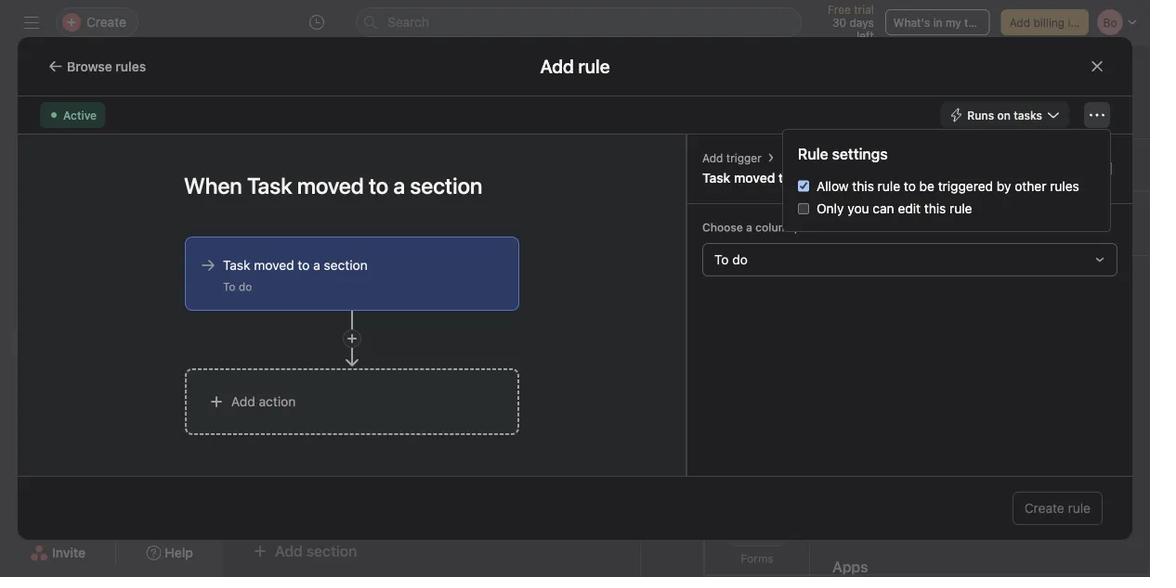 Task type: describe. For each thing, give the bounding box(es) containing it.
to do button
[[275, 238, 313, 271]]

share button
[[963, 79, 1025, 105]]

choose
[[703, 221, 743, 234]]

create rule
[[1025, 501, 1091, 517]]

rule inside button
[[1068, 501, 1091, 517]]

Completed checkbox
[[269, 351, 292, 373]]

do inside dropdown button
[[732, 252, 748, 268]]

inbox link
[[11, 116, 212, 146]]

my tasks
[[48, 93, 102, 109]]

bo button
[[878, 81, 900, 103]]

share timeline with teammates cell
[[223, 345, 641, 379]]

2 vertical spatial a
[[313, 258, 320, 273]]

create
[[1025, 501, 1065, 517]]

to do inside dropdown button
[[715, 252, 748, 268]]

days
[[850, 16, 874, 29]]

apps
[[833, 559, 868, 577]]

customize button
[[1041, 79, 1128, 105]]

runs on tasks button
[[941, 102, 1070, 128]]

what's
[[894, 16, 930, 29]]

bo
[[882, 85, 896, 99]]

0 vertical spatial section
[[805, 171, 850, 186]]

projects element
[[0, 296, 223, 452]]

status field for share timeline with teammates cell
[[1092, 345, 1150, 379]]

free trial 30 days left
[[828, 3, 874, 42]]

by
[[997, 178, 1011, 194]]

due date
[[759, 203, 807, 216]]

inbox
[[48, 123, 81, 138]]

Add a name for this rule text field
[[172, 164, 519, 207]]

31
[[807, 474, 819, 487]]

task name
[[249, 203, 305, 216]]

1 horizontal spatial to do
[[275, 246, 313, 263]]

trigger
[[727, 151, 762, 164]]

30
[[833, 16, 847, 29]]

1 vertical spatial this
[[924, 201, 946, 217]]

allow
[[817, 178, 849, 194]]

add trigger
[[703, 151, 762, 164]]

rule settings
[[798, 145, 888, 163]]

what's in my trial?
[[894, 16, 990, 29]]

cell for priority field for draft project brief "cell"
[[751, 278, 862, 312]]

team button
[[0, 459, 55, 478]]

close details image
[[1109, 217, 1123, 231]]

2 vertical spatial task
[[223, 258, 250, 273]]

close this dialog image
[[1090, 59, 1105, 74]]

add for add trigger
[[703, 151, 723, 164]]

to inside button
[[275, 246, 292, 263]]

add for add action
[[231, 394, 255, 410]]

1 vertical spatial task moved to a section
[[223, 258, 368, 273]]

task inside row
[[249, 203, 273, 216]]

insights element
[[0, 169, 223, 296]]

to inside dropdown button
[[715, 252, 729, 268]]

active button
[[40, 102, 105, 128]]

add billing info
[[1010, 16, 1088, 29]]

allow this rule to be triggered by other rules
[[817, 178, 1080, 194]]

tasks inside runs on tasks dropdown button
[[1014, 109, 1043, 122]]

add action
[[231, 394, 296, 410]]

assignee
[[649, 203, 696, 216]]

bob for schedule kickoff meeting cell
[[675, 322, 695, 335]]

only you can edit this rule
[[817, 201, 972, 217]]

share
[[987, 85, 1017, 99]]

collaborators
[[870, 203, 941, 216]]

priority
[[990, 203, 1027, 216]]

status
[[1100, 203, 1134, 216]]

add section button
[[245, 535, 365, 569]]

active
[[63, 109, 97, 122]]

projects button
[[0, 303, 73, 322]]

priority field for schedule kickoff meeting cell
[[981, 311, 1093, 346]]

insights button
[[0, 177, 71, 195]]

draft project brief cell
[[223, 278, 641, 312]]

in
[[934, 16, 943, 29]]

task…
[[325, 388, 360, 403]]

collapse task list for this section image for to do
[[251, 247, 266, 262]]

add trigger button
[[703, 150, 762, 166]]

0 horizontal spatial this
[[852, 178, 874, 194]]

date
[[783, 203, 807, 216]]

done button
[[275, 424, 311, 457]]

1 horizontal spatial rule
[[950, 201, 972, 217]]

info
[[1068, 16, 1088, 29]]

my tasks link
[[11, 86, 212, 116]]

1 vertical spatial section
[[324, 258, 368, 273]]

column/section
[[756, 221, 838, 234]]

on
[[998, 109, 1011, 122]]

Share timeline with teammates text field
[[293, 353, 486, 371]]

add section
[[275, 543, 357, 561]]

home link
[[11, 57, 212, 86]]

collapse task list for this section image for done
[[251, 433, 266, 448]]

0 vertical spatial rule
[[878, 178, 901, 194]]

priority field for share timeline with teammates cell
[[981, 345, 1093, 379]]

be
[[920, 178, 935, 194]]

add for add billing info
[[1010, 16, 1031, 29]]

triggered
[[938, 178, 993, 194]]

customize inside dropdown button
[[1064, 85, 1120, 99]]

billing
[[1034, 16, 1065, 29]]

add for add task…
[[297, 388, 321, 403]]

row containing oct 27
[[223, 462, 1150, 499]]

left
[[857, 29, 874, 42]]

runs
[[968, 109, 994, 122]]

section inside button
[[307, 543, 357, 561]]

0 vertical spatial moved
[[734, 171, 775, 186]]



Task type: locate. For each thing, give the bounding box(es) containing it.
Titles text field
[[293, 472, 335, 490]]

0 horizontal spatial rule
[[878, 178, 901, 194]]

to do button
[[703, 243, 1118, 277]]

close side pane image
[[1097, 162, 1112, 177]]

tasks inside my tasks link
[[70, 93, 102, 109]]

0 vertical spatial collapse task list for this section image
[[251, 247, 266, 262]]

status field for draft project brief cell
[[1092, 278, 1150, 312]]

do down task name
[[239, 281, 252, 294]]

Only you can edit this rule checkbox
[[798, 204, 809, 215]]

to do down task name
[[223, 281, 252, 294]]

add rule
[[540, 55, 610, 77]]

bob button for cell associated with priority field for draft project brief "cell"
[[649, 284, 747, 306]]

section down titles text box
[[307, 543, 357, 561]]

customize
[[1064, 85, 1120, 99], [833, 213, 922, 235]]

1 horizontal spatial a
[[746, 221, 753, 234]]

0 horizontal spatial to
[[223, 281, 236, 294]]

create rule button
[[1013, 493, 1103, 526]]

1 horizontal spatial do
[[295, 246, 313, 263]]

hide sidebar image
[[24, 15, 39, 30]]

search
[[387, 14, 429, 30]]

action
[[259, 394, 296, 410]]

to do
[[275, 246, 313, 263], [715, 252, 748, 268], [223, 281, 252, 294]]

other
[[1015, 178, 1047, 194]]

completed image inside share timeline with teammates cell
[[269, 351, 292, 373]]

my
[[946, 16, 962, 29]]

0 horizontal spatial task moved to a section
[[223, 258, 368, 273]]

1 horizontal spatial moved
[[734, 171, 775, 186]]

1 horizontal spatial this
[[924, 201, 946, 217]]

to do down name at the top left
[[275, 246, 313, 263]]

1 horizontal spatial to
[[779, 171, 791, 186]]

2 horizontal spatial rule
[[1068, 501, 1091, 517]]

bob row down 'choose'
[[223, 276, 1150, 314]]

can
[[873, 201, 895, 217]]

2 bob row from the top
[[223, 311, 1150, 346]]

1 horizontal spatial to
[[275, 246, 292, 263]]

row containing task name
[[223, 191, 1150, 226]]

edit
[[898, 201, 921, 217]]

1 vertical spatial completed image
[[269, 470, 292, 492]]

team
[[22, 460, 55, 476]]

1 bob button from the top
[[649, 284, 747, 306]]

oct
[[759, 474, 778, 487]]

cell
[[751, 278, 862, 312], [751, 311, 862, 346], [861, 311, 982, 346], [751, 345, 862, 379], [861, 345, 982, 379]]

0 horizontal spatial moved
[[254, 258, 294, 273]]

do down name at the top left
[[295, 246, 313, 263]]

add for add collaborators
[[867, 467, 891, 482]]

teams element
[[0, 452, 223, 519]]

name
[[276, 203, 305, 216]]

bob row
[[223, 276, 1150, 314], [223, 311, 1150, 346]]

completed image for titles text box
[[269, 470, 292, 492]]

due
[[759, 203, 780, 216]]

search button
[[356, 7, 802, 37]]

bob up add task… row
[[675, 322, 695, 335]]

add left trigger
[[703, 151, 723, 164]]

invite
[[52, 546, 86, 561]]

moved down task name
[[254, 258, 294, 273]]

priority field for draft project brief cell
[[981, 278, 1093, 312]]

cell for status field for share timeline with teammates cell in the bottom of the page
[[861, 345, 982, 379]]

1 horizontal spatial tasks
[[1014, 109, 1043, 122]]

0 horizontal spatial a
[[313, 258, 320, 273]]

1 vertical spatial a
[[746, 221, 753, 234]]

add collaborators
[[867, 467, 974, 482]]

this down be
[[924, 201, 946, 217]]

browse rules
[[67, 59, 146, 74]]

trial
[[854, 3, 874, 16]]

task moved to a section up due date
[[703, 171, 850, 186]]

status field for schedule kickoff meeting cell
[[1092, 311, 1150, 346]]

0 horizontal spatial do
[[239, 281, 252, 294]]

completed image inside titles cell
[[269, 470, 292, 492]]

1 completed image from the top
[[269, 351, 292, 373]]

a right to do button
[[313, 258, 320, 273]]

to down name at the top left
[[298, 258, 310, 273]]

1 vertical spatial moved
[[254, 258, 294, 273]]

section
[[805, 171, 850, 186], [324, 258, 368, 273], [307, 543, 357, 561]]

0 horizontal spatial customize
[[833, 213, 922, 235]]

0 vertical spatial bob button
[[649, 284, 747, 306]]

bob button
[[649, 284, 747, 306], [649, 317, 747, 340]]

1 collapse task list for this section image from the top
[[251, 247, 266, 262]]

0 vertical spatial task
[[703, 171, 731, 186]]

bob
[[675, 289, 695, 302], [675, 322, 695, 335]]

bob row up add task… row
[[223, 311, 1150, 346]]

collapse task list for this section image left done
[[251, 433, 266, 448]]

27
[[781, 474, 794, 487]]

down arrow image
[[346, 311, 359, 367]]

task moved to a section
[[703, 171, 850, 186], [223, 258, 368, 273]]

0 vertical spatial completed image
[[269, 351, 292, 373]]

to do down 'choose'
[[715, 252, 748, 268]]

to left allow this rule to be triggered by other rules option
[[779, 171, 791, 186]]

None text field
[[301, 62, 553, 96]]

you
[[848, 201, 869, 217]]

2 vertical spatial section
[[307, 543, 357, 561]]

do down 'choose'
[[732, 252, 748, 268]]

header done tree grid
[[223, 462, 1150, 532]]

add task… row
[[223, 378, 1150, 413]]

global element
[[0, 46, 223, 157]]

trial?
[[965, 16, 990, 29]]

invite button
[[18, 537, 98, 571]]

free
[[828, 3, 851, 16]]

0 horizontal spatial tasks
[[70, 93, 102, 109]]

row
[[223, 191, 1150, 226], [245, 225, 1150, 227], [223, 345, 1150, 379], [223, 462, 1150, 499], [223, 497, 1150, 532]]

forms
[[741, 553, 774, 566]]

2 bob from the top
[[675, 322, 695, 335]]

do inside button
[[295, 246, 313, 263]]

0 vertical spatial task moved to a section
[[703, 171, 850, 186]]

bob down assignee
[[675, 289, 695, 302]]

do
[[295, 246, 313, 263], [732, 252, 748, 268], [239, 281, 252, 294]]

1 vertical spatial collapse task list for this section image
[[251, 433, 266, 448]]

status field for titles cell
[[1092, 464, 1150, 498]]

2 horizontal spatial to
[[904, 178, 916, 194]]

moved down trigger
[[734, 171, 775, 186]]

add left billing
[[1010, 16, 1031, 29]]

cell for priority field for schedule kickoff meeting cell
[[751, 311, 862, 346]]

home
[[48, 64, 84, 79]]

2 collapse task list for this section image from the top
[[251, 433, 266, 448]]

1 vertical spatial customize
[[833, 213, 922, 235]]

add
[[1010, 16, 1031, 29], [703, 151, 723, 164], [297, 388, 321, 403], [231, 394, 255, 410], [867, 467, 891, 482], [275, 543, 303, 561]]

bob button up add task… row
[[649, 317, 747, 340]]

add left action
[[231, 394, 255, 410]]

rule up only you can edit this rule
[[878, 178, 901, 194]]

bob button down 'choose'
[[649, 284, 747, 306]]

Allow this rule to be triggered by other rules checkbox
[[798, 181, 809, 192]]

1 horizontal spatial customize
[[1064, 85, 1120, 99]]

a
[[795, 171, 802, 186], [746, 221, 753, 234], [313, 258, 320, 273]]

my
[[48, 93, 66, 109]]

add collaborators button
[[832, 317, 1130, 506]]

2 horizontal spatial a
[[795, 171, 802, 186]]

1 vertical spatial rule
[[950, 201, 972, 217]]

this
[[852, 178, 874, 194], [924, 201, 946, 217]]

add right action
[[297, 388, 321, 403]]

task moved to a section down name at the top left
[[223, 258, 368, 273]]

completed image
[[269, 351, 292, 373], [269, 470, 292, 492]]

task
[[703, 171, 731, 186], [249, 203, 273, 216], [223, 258, 250, 273]]

done
[[275, 432, 311, 449]]

Completed checkbox
[[269, 470, 292, 492]]

to left be
[[904, 178, 916, 194]]

to
[[275, 246, 292, 263], [715, 252, 729, 268], [223, 281, 236, 294]]

rules
[[833, 263, 871, 281]]

what's in my trial? button
[[885, 9, 990, 35]]

1 vertical spatial bob button
[[649, 317, 747, 340]]

add billing info button
[[1001, 9, 1089, 35]]

projects
[[22, 304, 73, 320]]

bob button for cell related to priority field for schedule kickoff meeting cell
[[649, 317, 747, 340]]

choose a column/section
[[703, 221, 838, 234]]

0 horizontal spatial to
[[298, 258, 310, 273]]

search list box
[[356, 7, 802, 37]]

oct 27 – 31
[[759, 474, 819, 487]]

2 horizontal spatial to do
[[715, 252, 748, 268]]

add task…
[[297, 388, 360, 403]]

rule right create
[[1068, 501, 1091, 517]]

add down completed checkbox
[[275, 543, 303, 561]]

0 vertical spatial this
[[852, 178, 874, 194]]

section down rule settings
[[805, 171, 850, 186]]

0 horizontal spatial to do
[[223, 281, 252, 294]]

a right 'choose'
[[746, 221, 753, 234]]

rule down triggered
[[950, 201, 972, 217]]

2 horizontal spatial do
[[732, 252, 748, 268]]

this up you
[[852, 178, 874, 194]]

insights
[[22, 178, 71, 193]]

add left collaborators
[[867, 467, 891, 482]]

add for add section
[[275, 543, 303, 561]]

runs on tasks
[[968, 109, 1043, 122]]

add inside row
[[297, 388, 321, 403]]

collapse task list for this section image
[[251, 247, 266, 262], [251, 433, 266, 448]]

only
[[817, 201, 844, 217]]

0 vertical spatial customize
[[1064, 85, 1120, 99]]

2 bob button from the top
[[649, 317, 747, 340]]

Schedule kickoff meeting text field
[[293, 319, 454, 338]]

1 bob from the top
[[675, 289, 695, 302]]

task left name at the top left
[[249, 203, 273, 216]]

collaborators
[[895, 467, 974, 482]]

0 vertical spatial a
[[795, 171, 802, 186]]

–
[[798, 474, 804, 487]]

completed image left titles text box
[[269, 470, 292, 492]]

completed image for the share timeline with teammates text box
[[269, 351, 292, 373]]

2 completed image from the top
[[269, 470, 292, 492]]

1 bob row from the top
[[223, 276, 1150, 314]]

completed image up action
[[269, 351, 292, 373]]

header to do tree grid
[[223, 276, 1150, 413]]

add another trigger image
[[347, 334, 358, 345]]

bob for draft project brief cell
[[675, 289, 695, 302]]

section right to do button
[[324, 258, 368, 273]]

collapse task list for this section image left to do button
[[251, 247, 266, 262]]

add to starred image
[[588, 72, 603, 86]]

rules
[[1050, 178, 1080, 194]]

2 vertical spatial rule
[[1068, 501, 1091, 517]]

tasks
[[70, 93, 102, 109], [1014, 109, 1043, 122]]

a up date
[[795, 171, 802, 186]]

priority field for titles cell
[[981, 464, 1093, 498]]

1 vertical spatial task
[[249, 203, 273, 216]]

task left to do button
[[223, 258, 250, 273]]

2 horizontal spatial to
[[715, 252, 729, 268]]

1 vertical spatial bob
[[675, 322, 695, 335]]

add inside "button"
[[867, 467, 891, 482]]

schedule kickoff meeting cell
[[223, 311, 641, 346]]

task down add trigger button
[[703, 171, 731, 186]]

1 horizontal spatial task moved to a section
[[703, 171, 850, 186]]

titles cell
[[223, 464, 641, 498]]

0 vertical spatial bob
[[675, 289, 695, 302]]

browse rules button
[[40, 53, 154, 79]]



Task type: vqa. For each thing, say whether or not it's contained in the screenshot.
billing
yes



